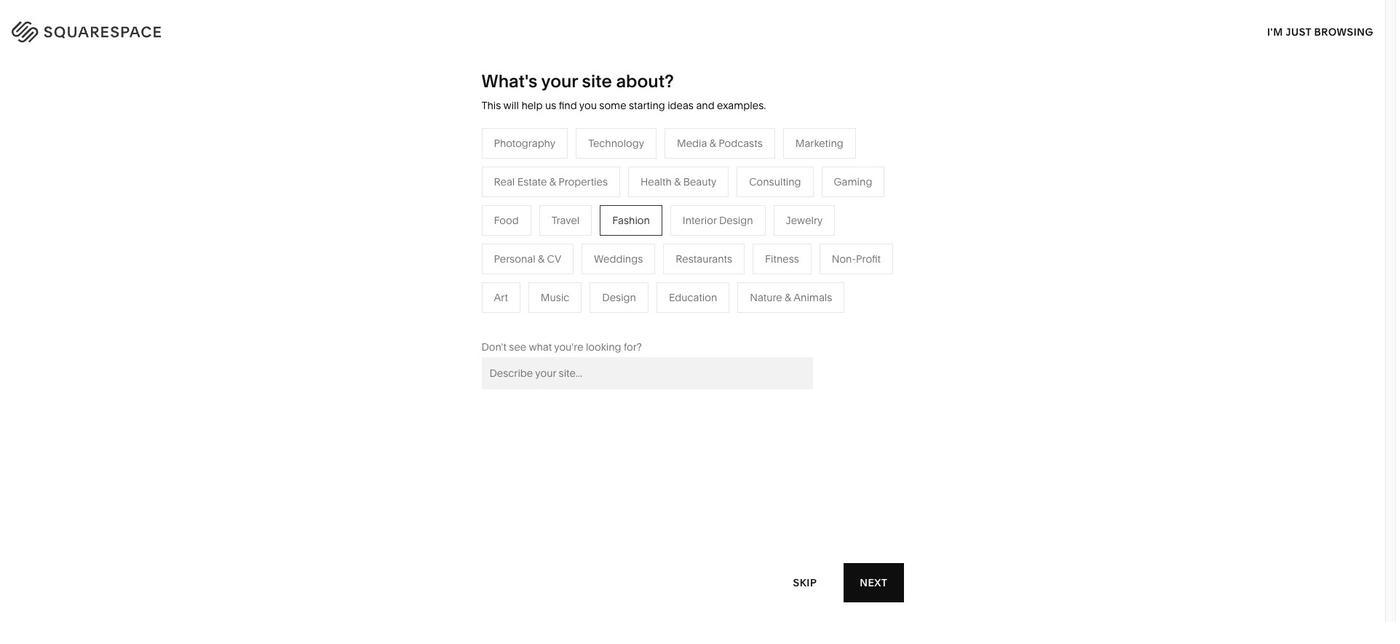 Task type: locate. For each thing, give the bounding box(es) containing it.
what's
[[482, 71, 538, 92]]

ideas
[[668, 99, 694, 112]]

0 horizontal spatial design
[[602, 291, 636, 304]]

real estate & properties up travel link on the left of page
[[494, 175, 608, 188]]

1 horizontal spatial podcasts
[[719, 137, 763, 150]]

health
[[641, 175, 672, 188]]

&
[[710, 137, 716, 150], [550, 175, 556, 188], [674, 175, 681, 188], [712, 202, 719, 215], [715, 224, 722, 237], [559, 246, 566, 259], [538, 252, 545, 266], [432, 268, 438, 281], [785, 291, 792, 304], [582, 311, 589, 325]]

1 horizontal spatial restaurants
[[676, 252, 732, 266]]

0 vertical spatial animals
[[724, 224, 763, 237]]

profit
[[856, 252, 881, 266]]

us
[[545, 99, 556, 112]]

1 vertical spatial estate
[[550, 311, 580, 325]]

media up events
[[527, 246, 557, 259]]

& inside option
[[674, 175, 681, 188]]

next button
[[844, 564, 904, 603]]

community & non-profits link
[[373, 268, 509, 281]]

podcasts
[[719, 137, 763, 150], [569, 246, 613, 259]]

0 vertical spatial real
[[494, 175, 515, 188]]

non- down jewelry option
[[832, 252, 856, 266]]

some
[[599, 99, 627, 112]]

skip button
[[777, 563, 833, 603]]

technology
[[588, 137, 644, 150]]

Nature & Animals radio
[[738, 282, 845, 313]]

0 vertical spatial non-
[[832, 252, 856, 266]]

help
[[522, 99, 543, 112]]

weddings down events link
[[527, 290, 576, 303]]

for?
[[624, 341, 642, 354]]

0 vertical spatial weddings
[[594, 252, 643, 266]]

fitness
[[681, 246, 715, 259], [765, 252, 799, 266]]

skip
[[793, 576, 817, 589]]

weddings
[[594, 252, 643, 266], [527, 290, 576, 303]]

1 vertical spatial real
[[527, 311, 548, 325]]

animals
[[724, 224, 763, 237], [794, 291, 832, 304]]

1 horizontal spatial fitness
[[765, 252, 799, 266]]

1 vertical spatial design
[[602, 291, 636, 304]]

0 horizontal spatial media & podcasts
[[527, 246, 613, 259]]

estate down music
[[550, 311, 580, 325]]

jewelry
[[786, 214, 823, 227]]

nature & animals link
[[681, 224, 777, 237]]

squarespace logo link
[[29, 17, 297, 41]]

restaurants down travel link on the left of page
[[527, 224, 584, 237]]

fitness down interior
[[681, 246, 715, 259]]

1 horizontal spatial estate
[[550, 311, 580, 325]]

real estate & properties up you're
[[527, 311, 641, 325]]

weddings up design radio
[[594, 252, 643, 266]]

media & podcasts
[[677, 137, 763, 150], [527, 246, 613, 259]]

Don't see what you're looking for? field
[[482, 357, 813, 389]]

0 horizontal spatial real
[[494, 175, 515, 188]]

0 vertical spatial design
[[719, 214, 753, 227]]

media & podcasts down restaurants link
[[527, 246, 613, 259]]

log             in link
[[1333, 23, 1367, 36]]

media & podcasts inside option
[[677, 137, 763, 150]]

what's your site about? this will help us find you some starting ideas and examples.
[[482, 71, 766, 112]]

media
[[677, 137, 707, 150], [527, 246, 557, 259]]

weddings inside option
[[594, 252, 643, 266]]

events
[[527, 268, 559, 281]]

don't
[[482, 341, 507, 354]]

what
[[529, 341, 552, 354]]

0 vertical spatial nature
[[681, 224, 713, 237]]

media & podcasts link
[[527, 246, 627, 259]]

design
[[719, 214, 753, 227], [602, 291, 636, 304]]

travel up media & podcasts link
[[552, 214, 580, 227]]

Travel radio
[[539, 205, 592, 236]]

non-
[[832, 252, 856, 266], [441, 268, 465, 281]]

0 vertical spatial nature & animals
[[681, 224, 763, 237]]

photography
[[494, 137, 556, 150]]

1 horizontal spatial nature
[[750, 291, 782, 304]]

Gaming radio
[[822, 167, 885, 197]]

1 vertical spatial nature & animals
[[750, 291, 832, 304]]

home & decor link
[[681, 202, 766, 215]]

Personal & CV radio
[[482, 244, 574, 274]]

restaurants down nature & animals link
[[676, 252, 732, 266]]

nature down "home"
[[681, 224, 713, 237]]

1 horizontal spatial design
[[719, 214, 753, 227]]

health & beauty
[[641, 175, 717, 188]]

Real Estate & Properties radio
[[482, 167, 620, 197]]

properties inside real estate & properties radio
[[559, 175, 608, 188]]

art
[[494, 291, 508, 304]]

nature down fitness radio at the top right
[[750, 291, 782, 304]]

media & podcasts down and
[[677, 137, 763, 150]]

podcasts down restaurants link
[[569, 246, 613, 259]]

properties up travel radio
[[559, 175, 608, 188]]

travel link
[[527, 202, 570, 215]]

real down music
[[527, 311, 548, 325]]

real estate & properties
[[494, 175, 608, 188], [527, 311, 641, 325]]

0 horizontal spatial non-
[[441, 268, 465, 281]]

animals down the decor
[[724, 224, 763, 237]]

nature
[[681, 224, 713, 237], [750, 291, 782, 304]]

1 horizontal spatial media
[[677, 137, 707, 150]]

nature & animals down home & decor link at the top of the page
[[681, 224, 763, 237]]

1 horizontal spatial media & podcasts
[[677, 137, 763, 150]]

estate up travel link on the left of page
[[517, 175, 547, 188]]

nature & animals
[[681, 224, 763, 237], [750, 291, 832, 304]]

i'm just browsing
[[1268, 25, 1374, 38]]

i'm just browsing link
[[1268, 12, 1374, 52]]

non-profit
[[832, 252, 881, 266]]

1 vertical spatial restaurants
[[676, 252, 732, 266]]

podcasts down examples.
[[719, 137, 763, 150]]

interior design
[[683, 214, 753, 227]]

travel down real estate & properties radio
[[527, 202, 555, 215]]

media up "beauty" at the top of page
[[677, 137, 707, 150]]

non- right community
[[441, 268, 465, 281]]

0 horizontal spatial nature
[[681, 224, 713, 237]]

fashion
[[613, 214, 650, 227]]

real up food
[[494, 175, 515, 188]]

i'm
[[1268, 25, 1283, 38]]

food
[[494, 214, 519, 227]]

cv
[[547, 252, 561, 266]]

Technology radio
[[576, 128, 657, 159]]

next
[[860, 576, 888, 589]]

0 vertical spatial estate
[[517, 175, 547, 188]]

animals down fitness radio at the top right
[[794, 291, 832, 304]]

Restaurants radio
[[663, 244, 745, 274]]

1 horizontal spatial non-
[[832, 252, 856, 266]]

real
[[494, 175, 515, 188], [527, 311, 548, 325]]

0 vertical spatial podcasts
[[719, 137, 763, 150]]

travel
[[527, 202, 555, 215], [552, 214, 580, 227]]

restaurants inside radio
[[676, 252, 732, 266]]

properties up looking
[[592, 311, 641, 325]]

restaurants
[[527, 224, 584, 237], [676, 252, 732, 266]]

0 horizontal spatial estate
[[517, 175, 547, 188]]

Art radio
[[482, 282, 520, 313]]

0 vertical spatial media
[[677, 137, 707, 150]]

log             in
[[1333, 23, 1367, 36]]

0 horizontal spatial fitness
[[681, 246, 715, 259]]

1 vertical spatial nature
[[750, 291, 782, 304]]

Weddings radio
[[582, 244, 655, 274]]

1 vertical spatial media
[[527, 246, 557, 259]]

1 vertical spatial weddings
[[527, 290, 576, 303]]

0 horizontal spatial animals
[[724, 224, 763, 237]]

0 vertical spatial real estate & properties
[[494, 175, 608, 188]]

starting
[[629, 99, 665, 112]]

your
[[541, 71, 578, 92]]

1 vertical spatial podcasts
[[569, 246, 613, 259]]

fitness up nature & animals option
[[765, 252, 799, 266]]

estate
[[517, 175, 547, 188], [550, 311, 580, 325]]

0 vertical spatial restaurants
[[527, 224, 584, 237]]

interior
[[683, 214, 717, 227]]

1 vertical spatial animals
[[794, 291, 832, 304]]

beauty
[[683, 175, 717, 188]]

1 vertical spatial non-
[[441, 268, 465, 281]]

real estate & properties inside radio
[[494, 175, 608, 188]]

1 horizontal spatial weddings
[[594, 252, 643, 266]]

travel inside radio
[[552, 214, 580, 227]]

consulting
[[749, 175, 801, 188]]

1 horizontal spatial animals
[[794, 291, 832, 304]]

nature & animals down fitness radio at the top right
[[750, 291, 832, 304]]

0 vertical spatial properties
[[559, 175, 608, 188]]

0 vertical spatial media & podcasts
[[677, 137, 763, 150]]

fitness link
[[681, 246, 729, 259]]

properties
[[559, 175, 608, 188], [592, 311, 641, 325]]



Task type: vqa. For each thing, say whether or not it's contained in the screenshot.
Restaurants to the top
yes



Task type: describe. For each thing, give the bounding box(es) containing it.
examples.
[[717, 99, 766, 112]]

profits
[[465, 268, 495, 281]]

will
[[503, 99, 519, 112]]

you
[[579, 99, 597, 112]]

weddings link
[[527, 290, 590, 303]]

fitness inside radio
[[765, 252, 799, 266]]

media inside option
[[677, 137, 707, 150]]

Music radio
[[528, 282, 582, 313]]

events link
[[527, 268, 573, 281]]

decor
[[722, 202, 751, 215]]

0 horizontal spatial weddings
[[527, 290, 576, 303]]

Consulting radio
[[737, 167, 814, 197]]

marketing
[[796, 137, 844, 150]]

community & non-profits
[[373, 268, 495, 281]]

non- inside non-profit "radio"
[[832, 252, 856, 266]]

about?
[[616, 71, 674, 92]]

this
[[482, 99, 501, 112]]

Fashion radio
[[600, 205, 662, 236]]

education
[[669, 291, 717, 304]]

in
[[1357, 23, 1367, 36]]

personal & cv
[[494, 252, 561, 266]]

looking
[[586, 341, 621, 354]]

log
[[1333, 23, 1354, 36]]

Jewelry radio
[[774, 205, 835, 236]]

real estate & properties link
[[527, 311, 655, 325]]

you're
[[554, 341, 584, 354]]

0 horizontal spatial restaurants
[[527, 224, 584, 237]]

nature inside option
[[750, 291, 782, 304]]

and
[[696, 99, 715, 112]]

Photography radio
[[482, 128, 568, 159]]

1 vertical spatial media & podcasts
[[527, 246, 613, 259]]

Food radio
[[482, 205, 531, 236]]

personal
[[494, 252, 536, 266]]

Design radio
[[590, 282, 649, 313]]

home
[[681, 202, 710, 215]]

see
[[509, 341, 527, 354]]

just
[[1286, 25, 1312, 38]]

degraw image
[[497, 498, 888, 623]]

nature & animals inside option
[[750, 291, 832, 304]]

Interior Design radio
[[670, 205, 766, 236]]

browsing
[[1315, 25, 1374, 38]]

home & decor
[[681, 202, 751, 215]]

music
[[541, 291, 570, 304]]

Media & Podcasts radio
[[665, 128, 775, 159]]

community
[[373, 268, 429, 281]]

estate inside radio
[[517, 175, 547, 188]]

Education radio
[[657, 282, 730, 313]]

Non-Profit radio
[[820, 244, 893, 274]]

Marketing radio
[[783, 128, 856, 159]]

Fitness radio
[[753, 244, 812, 274]]

0 horizontal spatial podcasts
[[569, 246, 613, 259]]

design inside design radio
[[602, 291, 636, 304]]

animals inside option
[[794, 291, 832, 304]]

degraw element
[[497, 498, 888, 623]]

podcasts inside media & podcasts option
[[719, 137, 763, 150]]

1 vertical spatial properties
[[592, 311, 641, 325]]

don't see what you're looking for?
[[482, 341, 642, 354]]

1 vertical spatial real estate & properties
[[527, 311, 641, 325]]

Health & Beauty radio
[[628, 167, 729, 197]]

restaurants link
[[527, 224, 598, 237]]

squarespace logo image
[[29, 17, 191, 41]]

gaming
[[834, 175, 872, 188]]

find
[[559, 99, 577, 112]]

0 horizontal spatial media
[[527, 246, 557, 259]]

1 horizontal spatial real
[[527, 311, 548, 325]]

real inside radio
[[494, 175, 515, 188]]

design inside the interior design option
[[719, 214, 753, 227]]

site
[[582, 71, 612, 92]]



